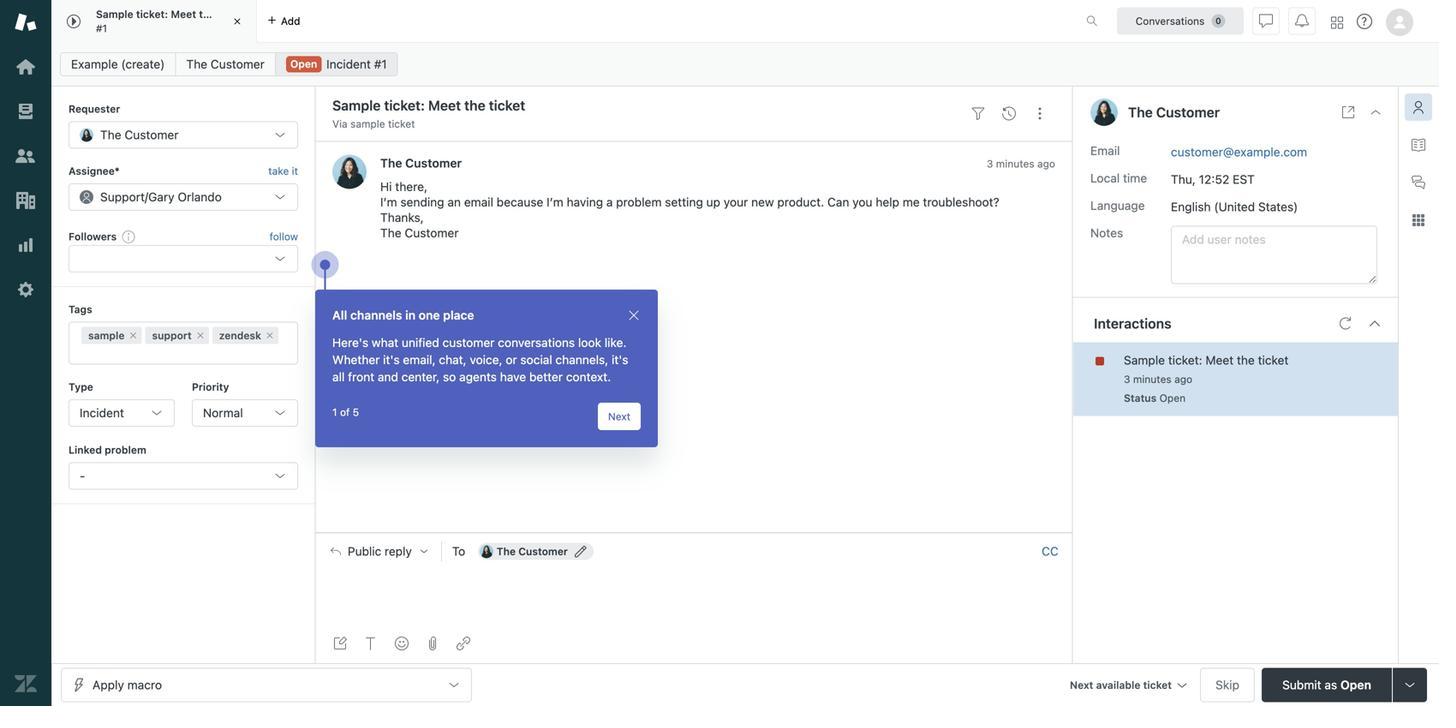 Task type: locate. For each thing, give the bounding box(es) containing it.
1 vertical spatial ticket:
[[1169, 353, 1203, 367]]

the customer down sample ticket: meet the ticket #1 at the left of the page
[[186, 57, 265, 71]]

so
[[443, 370, 456, 384]]

reporting image
[[15, 234, 37, 256]]

1 horizontal spatial meet
[[1206, 353, 1234, 367]]

sample up #1
[[96, 8, 133, 20]]

add attachment image
[[426, 637, 440, 650]]

zendesk products image
[[1332, 17, 1344, 29]]

one
[[419, 308, 440, 322]]

1 vertical spatial open
[[1160, 392, 1186, 404]]

0 horizontal spatial open
[[290, 58, 317, 70]]

add link (cmd k) image
[[457, 637, 470, 650]]

close image
[[229, 13, 246, 30], [627, 308, 641, 322]]

0 vertical spatial sample
[[96, 8, 133, 20]]

1 horizontal spatial sample
[[1124, 353, 1165, 367]]

hi there, i'm sending an email because i'm having a problem setting up your new product. can you help me troubleshoot? thanks, the customer
[[380, 179, 1000, 240]]

sample for sample ticket: meet the ticket #1
[[96, 8, 133, 20]]

ticket inside sample ticket: meet the ticket 3 minutes ago status open
[[1258, 353, 1289, 367]]

linked problem
[[69, 444, 146, 456]]

up
[[707, 195, 721, 209]]

1 horizontal spatial 3
[[1124, 373, 1131, 385]]

it's
[[383, 353, 400, 367], [612, 353, 629, 367]]

1
[[332, 406, 337, 418]]

1 horizontal spatial i'm
[[547, 195, 564, 209]]

tab
[[51, 0, 257, 43]]

have
[[500, 370, 526, 384]]

ticket
[[218, 8, 247, 20], [388, 118, 415, 130], [1258, 353, 1289, 367]]

knowledge image
[[1412, 138, 1426, 152]]

here's what unified customer conversations look like. whether it's email, chat, voice, or social channels, it's all front and center, so agents have better context.
[[332, 335, 629, 384]]

ticket: down the interactions
[[1169, 353, 1203, 367]]

take
[[268, 165, 289, 177]]

customer down sample ticket: meet the ticket #1 at the left of the page
[[211, 57, 265, 71]]

example
[[71, 57, 118, 71]]

1 horizontal spatial minutes
[[1134, 373, 1172, 385]]

0 vertical spatial minutes
[[996, 158, 1035, 170]]

admin image
[[15, 278, 37, 301]]

1 vertical spatial ago
[[1175, 373, 1193, 385]]

product.
[[778, 195, 824, 209]]

1 horizontal spatial problem
[[616, 195, 662, 209]]

0 horizontal spatial the customer link
[[175, 52, 276, 76]]

1 horizontal spatial open
[[1160, 392, 1186, 404]]

sample up status
[[1124, 353, 1165, 367]]

like.
[[605, 335, 627, 350]]

all channels in one place dialog
[[315, 290, 658, 447]]

open link
[[275, 52, 398, 76]]

status
[[1124, 392, 1157, 404]]

the inside sample ticket: meet the ticket 3 minutes ago status open
[[1237, 353, 1255, 367]]

1 vertical spatial meet
[[1206, 353, 1234, 367]]

setting
[[665, 195, 703, 209]]

it
[[292, 165, 298, 177]]

of
[[340, 406, 350, 418]]

1 vertical spatial ticket
[[388, 118, 415, 130]]

it's up and
[[383, 353, 400, 367]]

view more details image
[[1342, 105, 1356, 119]]

problem right a
[[616, 195, 662, 209]]

1 vertical spatial problem
[[105, 444, 146, 456]]

open
[[290, 58, 317, 70], [1160, 392, 1186, 404], [1341, 678, 1372, 692]]

0 vertical spatial ticket
[[218, 8, 247, 20]]

0 horizontal spatial 3 minutes ago text field
[[987, 158, 1056, 170]]

insert emojis image
[[395, 637, 409, 650]]

conversations button
[[1117, 7, 1244, 35]]

local time
[[1091, 171, 1148, 185]]

the
[[199, 8, 215, 20], [1237, 353, 1255, 367]]

customer inside hi there, i'm sending an email because i'm having a problem setting up your new product. can you help me troubleshoot? thanks, the customer
[[405, 226, 459, 240]]

3 up the troubleshoot?
[[987, 158, 993, 170]]

customer
[[211, 57, 265, 71], [1157, 104, 1220, 120], [405, 156, 462, 170], [405, 226, 459, 240], [519, 546, 568, 557]]

there,
[[395, 179, 428, 194]]

1 i'm from the left
[[380, 195, 397, 209]]

via sample ticket
[[332, 118, 415, 130]]

i'm down hi
[[380, 195, 397, 209]]

the customer up there,
[[380, 156, 462, 170]]

customer context image
[[1412, 100, 1426, 114]]

example (create) button
[[60, 52, 176, 76]]

minutes down events image
[[996, 158, 1035, 170]]

meet inside sample ticket: meet the ticket 3 minutes ago status open
[[1206, 353, 1234, 367]]

1 horizontal spatial the customer link
[[380, 156, 462, 170]]

the for sample ticket: meet the ticket 3 minutes ago status open
[[1237, 353, 1255, 367]]

it's down like.
[[612, 353, 629, 367]]

0 horizontal spatial problem
[[105, 444, 146, 456]]

meet inside sample ticket: meet the ticket #1
[[171, 8, 196, 20]]

meet for sample ticket: meet the ticket #1
[[171, 8, 196, 20]]

0 horizontal spatial ticket
[[218, 8, 247, 20]]

the customer link up there,
[[380, 156, 462, 170]]

edit user image
[[575, 546, 587, 557]]

ticket: inside sample ticket: meet the ticket 3 minutes ago status open
[[1169, 353, 1203, 367]]

0 vertical spatial ago
[[1038, 158, 1056, 170]]

1 horizontal spatial ticket:
[[1169, 353, 1203, 367]]

0 horizontal spatial 3
[[987, 158, 993, 170]]

agents
[[459, 370, 497, 384]]

0 vertical spatial ticket:
[[136, 8, 168, 20]]

0 horizontal spatial meet
[[171, 8, 196, 20]]

incident
[[80, 406, 124, 420]]

1 horizontal spatial the
[[1237, 353, 1255, 367]]

1 vertical spatial 3
[[1124, 373, 1131, 385]]

email
[[1091, 144, 1120, 158]]

1 horizontal spatial it's
[[612, 353, 629, 367]]

1 vertical spatial the customer link
[[380, 156, 462, 170]]

3 minutes ago text field up status
[[1124, 373, 1193, 385]]

problem
[[616, 195, 662, 209], [105, 444, 146, 456]]

voice,
[[470, 353, 503, 367]]

0 horizontal spatial ago
[[1038, 158, 1056, 170]]

3 minutes ago text field
[[987, 158, 1056, 170], [1124, 373, 1193, 385]]

states)
[[1259, 200, 1298, 214]]

12:52
[[1199, 172, 1230, 186]]

a
[[607, 195, 613, 209]]

open inside open link
[[290, 58, 317, 70]]

the inside sample ticket: meet the ticket #1
[[199, 8, 215, 20]]

the down thanks,
[[380, 226, 402, 240]]

ago
[[1038, 158, 1056, 170], [1175, 373, 1193, 385]]

sample for sample ticket: meet the ticket 3 minutes ago status open
[[1124, 353, 1165, 367]]

0 horizontal spatial i'm
[[380, 195, 397, 209]]

0 vertical spatial the
[[199, 8, 215, 20]]

open inside sample ticket: meet the ticket 3 minutes ago status open
[[1160, 392, 1186, 404]]

1 vertical spatial sample
[[1124, 353, 1165, 367]]

1 horizontal spatial 3 minutes ago text field
[[1124, 373, 1193, 385]]

customer left edit user image
[[519, 546, 568, 557]]

tabs tab list
[[51, 0, 1069, 43]]

ticket: inside sample ticket: meet the ticket #1
[[136, 8, 168, 20]]

1 vertical spatial minutes
[[1134, 373, 1172, 385]]

0 horizontal spatial close image
[[229, 13, 246, 30]]

sample inside sample ticket: meet the ticket #1
[[96, 8, 133, 20]]

zendesk support image
[[15, 11, 37, 33]]

the customer link
[[175, 52, 276, 76], [380, 156, 462, 170]]

format text image
[[364, 637, 378, 650]]

2 it's from the left
[[612, 353, 629, 367]]

minutes
[[996, 158, 1035, 170], [1134, 373, 1172, 385]]

the customer inside secondary element
[[186, 57, 265, 71]]

get started image
[[15, 56, 37, 78]]

1 of 5 next
[[332, 406, 631, 422]]

2 vertical spatial ticket
[[1258, 353, 1289, 367]]

close image inside all channels in one place dialog
[[627, 308, 641, 322]]

the
[[186, 57, 207, 71], [1129, 104, 1153, 120], [380, 156, 402, 170], [380, 226, 402, 240], [497, 546, 516, 557]]

all channels in one place
[[332, 308, 474, 322]]

1 horizontal spatial ago
[[1175, 373, 1193, 385]]

sample
[[96, 8, 133, 20], [1124, 353, 1165, 367]]

meet for sample ticket: meet the ticket 3 minutes ago status open
[[1206, 353, 1234, 367]]

take it button
[[268, 162, 298, 180]]

ticket: up (create)
[[136, 8, 168, 20]]

minutes inside sample ticket: meet the ticket 3 minutes ago status open
[[1134, 373, 1172, 385]]

(united
[[1215, 200, 1255, 214]]

0 vertical spatial open
[[290, 58, 317, 70]]

2 i'm from the left
[[547, 195, 564, 209]]

the down sample ticket: meet the ticket #1 at the left of the page
[[186, 57, 207, 71]]

i'm left having
[[547, 195, 564, 209]]

0 horizontal spatial sample
[[96, 8, 133, 20]]

3 up status
[[1124, 373, 1131, 385]]

sample ticket: meet the ticket 3 minutes ago status open
[[1124, 353, 1289, 404]]

english
[[1171, 200, 1211, 214]]

front
[[348, 370, 375, 384]]

thu, 12:52 est
[[1171, 172, 1255, 186]]

2 vertical spatial open
[[1341, 678, 1372, 692]]

2 horizontal spatial ticket
[[1258, 353, 1289, 367]]

1 it's from the left
[[383, 353, 400, 367]]

sample inside sample ticket: meet the ticket 3 minutes ago status open
[[1124, 353, 1165, 367]]

hi
[[380, 179, 392, 194]]

1 vertical spatial the
[[1237, 353, 1255, 367]]

2 horizontal spatial open
[[1341, 678, 1372, 692]]

Add user notes text field
[[1171, 226, 1378, 284]]

(create)
[[121, 57, 165, 71]]

0 vertical spatial close image
[[229, 13, 246, 30]]

ticket inside sample ticket: meet the ticket #1
[[218, 8, 247, 20]]

follow
[[270, 230, 298, 242]]

follow button
[[270, 229, 298, 244]]

zendesk image
[[15, 673, 37, 695]]

0 horizontal spatial the
[[199, 8, 215, 20]]

0 vertical spatial meet
[[171, 8, 196, 20]]

minutes up status
[[1134, 373, 1172, 385]]

all
[[332, 370, 345, 384]]

0 vertical spatial the customer link
[[175, 52, 276, 76]]

0 vertical spatial problem
[[616, 195, 662, 209]]

0 vertical spatial 3 minutes ago text field
[[987, 158, 1056, 170]]

3
[[987, 158, 993, 170], [1124, 373, 1131, 385]]

or
[[506, 353, 517, 367]]

sending
[[401, 195, 444, 209]]

problem down incident popup button
[[105, 444, 146, 456]]

3 minutes ago text field down events image
[[987, 158, 1056, 170]]

user image
[[1091, 99, 1118, 126]]

1 vertical spatial close image
[[627, 308, 641, 322]]

1 horizontal spatial close image
[[627, 308, 641, 322]]

sample
[[351, 118, 385, 130]]

context.
[[566, 370, 611, 384]]

the customer
[[186, 57, 265, 71], [1129, 104, 1220, 120], [380, 156, 462, 170], [497, 546, 568, 557]]

0 horizontal spatial it's
[[383, 353, 400, 367]]

to
[[452, 544, 466, 558]]

the customer link down sample ticket: meet the ticket #1 at the left of the page
[[175, 52, 276, 76]]

customer down the "sending"
[[405, 226, 459, 240]]

0 horizontal spatial ticket:
[[136, 8, 168, 20]]



Task type: describe. For each thing, give the bounding box(es) containing it.
ticket: for sample ticket: meet the ticket 3 minutes ago status open
[[1169, 353, 1203, 367]]

linked
[[69, 444, 102, 456]]

Subject field
[[329, 95, 960, 116]]

the up hi
[[380, 156, 402, 170]]

tab containing sample ticket: meet the ticket
[[51, 0, 257, 43]]

0 horizontal spatial minutes
[[996, 158, 1035, 170]]

1 vertical spatial 3 minutes ago text field
[[1124, 373, 1193, 385]]

conversations
[[498, 335, 575, 350]]

email,
[[403, 353, 436, 367]]

thu,
[[1171, 172, 1196, 186]]

the right user image
[[1129, 104, 1153, 120]]

apps image
[[1412, 213, 1426, 227]]

unified
[[402, 335, 439, 350]]

as
[[1325, 678, 1338, 692]]

better
[[529, 370, 563, 384]]

what
[[372, 335, 399, 350]]

customer
[[443, 335, 495, 350]]

skip button
[[1201, 668, 1255, 702]]

email
[[464, 195, 494, 209]]

#1
[[96, 22, 107, 34]]

type
[[69, 381, 93, 393]]

help
[[876, 195, 900, 209]]

customer@example.com image
[[480, 545, 493, 558]]

an
[[448, 195, 461, 209]]

close image inside the tabs tab list
[[229, 13, 246, 30]]

thanks,
[[380, 210, 424, 224]]

draft mode image
[[333, 637, 347, 650]]

your
[[724, 195, 748, 209]]

est
[[1233, 172, 1255, 186]]

customer inside secondary element
[[211, 57, 265, 71]]

ticket for sample ticket: meet the ticket 3 minutes ago status open
[[1258, 353, 1289, 367]]

place
[[443, 308, 474, 322]]

channels,
[[556, 353, 609, 367]]

views image
[[15, 100, 37, 123]]

conversations
[[1136, 15, 1205, 27]]

ticket: for sample ticket: meet the ticket #1
[[136, 8, 168, 20]]

example (create)
[[71, 57, 165, 71]]

normal
[[203, 406, 243, 420]]

5
[[353, 406, 359, 418]]

new
[[752, 195, 774, 209]]

the inside hi there, i'm sending an email because i'm having a problem setting up your new product. can you help me troubleshoot? thanks, the customer
[[380, 226, 402, 240]]

1 horizontal spatial ticket
[[388, 118, 415, 130]]

customer@example.com
[[1171, 145, 1308, 159]]

customer up customer@example.com
[[1157, 104, 1220, 120]]

cc
[[1042, 544, 1059, 558]]

and
[[378, 370, 398, 384]]

the for sample ticket: meet the ticket #1
[[199, 8, 215, 20]]

me
[[903, 195, 920, 209]]

take it
[[268, 165, 298, 177]]

submit as open
[[1283, 678, 1372, 692]]

because
[[497, 195, 544, 209]]

skip
[[1216, 678, 1240, 692]]

next button
[[598, 403, 641, 430]]

cc button
[[1042, 544, 1059, 559]]

the inside secondary element
[[186, 57, 207, 71]]

troubleshoot?
[[923, 195, 1000, 209]]

via
[[332, 118, 348, 130]]

3 minutes ago
[[987, 158, 1056, 170]]

secondary element
[[51, 47, 1440, 81]]

social
[[520, 353, 552, 367]]

submit
[[1283, 678, 1322, 692]]

the customer link inside secondary element
[[175, 52, 276, 76]]

events image
[[1003, 107, 1016, 121]]

normal button
[[192, 399, 298, 427]]

you
[[853, 195, 873, 209]]

incident button
[[69, 399, 175, 427]]

0 vertical spatial 3
[[987, 158, 993, 170]]

customers image
[[15, 145, 37, 167]]

sample ticket: meet the ticket #1
[[96, 8, 247, 34]]

look
[[578, 335, 602, 350]]

the right customer@example.com image
[[497, 546, 516, 557]]

language
[[1091, 198, 1145, 213]]

priority
[[192, 381, 229, 393]]

can
[[828, 195, 850, 209]]

channels
[[350, 308, 402, 322]]

having
[[567, 195, 603, 209]]

the customer right customer@example.com image
[[497, 546, 568, 557]]

notes
[[1091, 226, 1124, 240]]

3 inside sample ticket: meet the ticket 3 minutes ago status open
[[1124, 373, 1131, 385]]

ago inside sample ticket: meet the ticket 3 minutes ago status open
[[1175, 373, 1193, 385]]

interactions
[[1094, 315, 1172, 332]]

organizations image
[[15, 189, 37, 212]]

in
[[405, 308, 416, 322]]

the customer up thu,
[[1129, 104, 1220, 120]]

time
[[1123, 171, 1148, 185]]

english (united states)
[[1171, 200, 1298, 214]]

next
[[608, 410, 631, 422]]

problem inside hi there, i'm sending an email because i'm having a problem setting up your new product. can you help me troubleshoot? thanks, the customer
[[616, 195, 662, 209]]

customer up there,
[[405, 156, 462, 170]]

local
[[1091, 171, 1120, 185]]

close image
[[1369, 105, 1383, 119]]

chat,
[[439, 353, 467, 367]]

ticket for sample ticket: meet the ticket #1
[[218, 8, 247, 20]]

avatar image
[[332, 155, 367, 189]]

get help image
[[1357, 14, 1373, 29]]

main element
[[0, 0, 51, 706]]

all
[[332, 308, 347, 322]]

center,
[[402, 370, 440, 384]]



Task type: vqa. For each thing, say whether or not it's contained in the screenshot.
edit user image
yes



